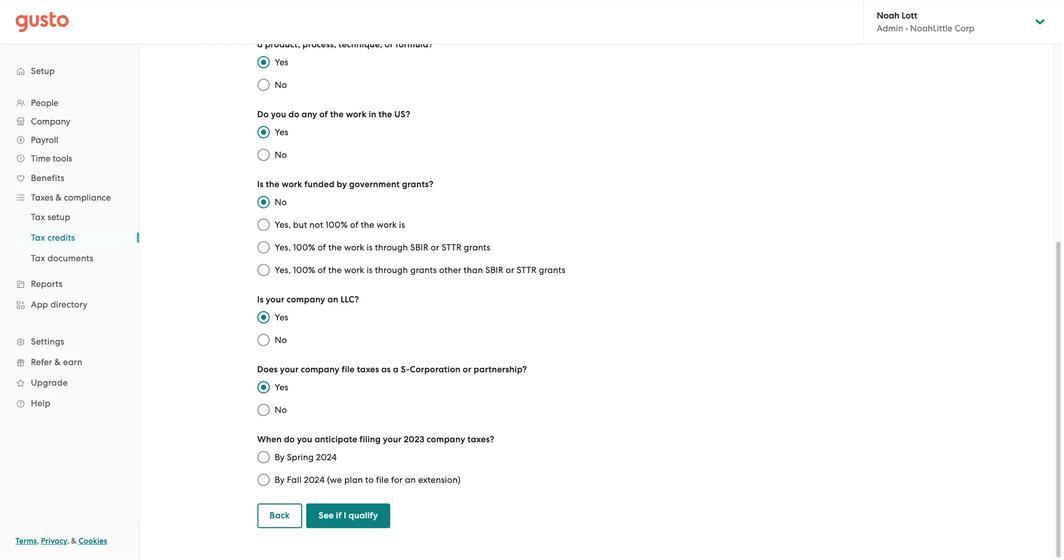 Task type: describe. For each thing, give the bounding box(es) containing it.
see
[[319, 511, 334, 522]]

admin
[[877, 23, 903, 33]]

refer & earn link
[[10, 353, 129, 372]]

or right corporation on the left bottom of page
[[463, 365, 472, 375]]

people
[[31, 98, 59, 108]]

yes, 100% of the work is through grants other than sbir or sttr grants
[[275, 265, 566, 275]]

formula?
[[396, 39, 433, 50]]

grants?
[[402, 179, 434, 190]]

plan
[[344, 475, 363, 486]]

100% for yes, 100% of the work is through sbir or sttr grants
[[293, 242, 315, 253]]

& for earn
[[54, 357, 61, 368]]

no radio for does your company file taxes as a s-corporation or partnership?
[[252, 399, 275, 422]]

2 no radio from the top
[[252, 191, 275, 214]]

or right quality,
[[520, 27, 529, 38]]

through for grants
[[375, 265, 408, 275]]

benefits
[[31, 173, 64, 183]]

help link
[[10, 394, 129, 413]]

reports
[[31, 279, 63, 289]]

corp
[[955, 23, 975, 33]]

refer & earn
[[31, 357, 82, 368]]

i
[[344, 511, 346, 522]]

upgrade
[[31, 378, 68, 388]]

tax for tax documents
[[31, 253, 45, 264]]

no for do you do any of the work in the us?
[[275, 150, 287, 160]]

0 horizontal spatial grants
[[410, 265, 437, 275]]

corporation
[[410, 365, 461, 375]]

2 vertical spatial your
[[383, 435, 402, 445]]

terms , privacy , & cookies
[[15, 537, 107, 546]]

not
[[309, 220, 323, 230]]

does your company file taxes as a s-corporation or partnership?
[[257, 365, 527, 375]]

us?
[[394, 109, 410, 120]]

directory
[[50, 300, 88, 310]]

llc?
[[341, 294, 359, 305]]

when
[[257, 435, 282, 445]]

company button
[[10, 112, 129, 131]]

company for file
[[301, 365, 339, 375]]

1 horizontal spatial grants
[[464, 242, 490, 253]]

earn
[[63, 357, 82, 368]]

tax documents
[[31, 253, 93, 264]]

is the work funded by government grants?
[[257, 179, 434, 190]]

the right 'any'
[[330, 109, 344, 120]]

do
[[257, 109, 269, 120]]

by for by spring 2024
[[275, 453, 285, 463]]

back
[[270, 511, 290, 522]]

no for does the work improve the functionality, performance, quality, or reliability of a product, process, technique, or formula?
[[275, 80, 287, 90]]

taxes
[[31, 193, 53, 203]]

process,
[[303, 39, 336, 50]]

of up is your company an llc?
[[318, 265, 326, 275]]

tax credits
[[31, 233, 75, 243]]

no for is your company an llc?
[[275, 335, 287, 345]]

2024 for spring
[[316, 453, 337, 463]]

yes, for yes, 100% of the work is through sbir or sttr grants
[[275, 242, 291, 253]]

yes, 100% of the work is through sbir or sttr grants
[[275, 242, 490, 253]]

setup link
[[10, 62, 129, 80]]

time
[[31, 153, 51, 164]]

product,
[[265, 39, 300, 50]]

time tools button
[[10, 149, 129, 168]]

0 horizontal spatial you
[[271, 109, 286, 120]]

2 vertical spatial &
[[71, 537, 77, 546]]

reports link
[[10, 275, 129, 293]]

tools
[[53, 153, 72, 164]]

yes for do you do any of the work in the us?
[[275, 127, 288, 137]]

By Spring 2024 radio
[[252, 446, 275, 469]]

as
[[381, 365, 391, 375]]

refer
[[31, 357, 52, 368]]

do you do any of the work in the us?
[[257, 109, 410, 120]]

to
[[365, 475, 374, 486]]

lott
[[902, 10, 917, 21]]

payroll
[[31, 135, 58, 145]]

the up technique,
[[355, 27, 368, 38]]

reliability
[[531, 27, 571, 38]]

funded
[[304, 179, 335, 190]]

company
[[31, 116, 70, 127]]

any
[[302, 109, 317, 120]]

yes for does the work improve the functionality, performance, quality, or reliability of a product, process, technique, or formula?
[[275, 57, 288, 67]]

but
[[293, 220, 307, 230]]

taxes?
[[468, 435, 494, 445]]

no radio for is your company an llc?
[[252, 329, 275, 352]]

yes, for yes, 100% of the work is through grants other than sbir or sttr grants
[[275, 265, 291, 275]]

list containing people
[[0, 94, 139, 414]]

1 no radio from the top
[[252, 144, 275, 166]]

tax for tax credits
[[31, 233, 45, 243]]

1 , from the left
[[37, 537, 39, 546]]

3 no from the top
[[275, 197, 287, 207]]

tax setup
[[31, 212, 70, 222]]

yes radio for does your company file taxes as a s-corporation or partnership?
[[252, 376, 275, 399]]

0 horizontal spatial file
[[342, 365, 355, 375]]

1 vertical spatial do
[[284, 435, 295, 445]]

payroll button
[[10, 131, 129, 149]]

through for sbir
[[375, 242, 408, 253]]

time tools
[[31, 153, 72, 164]]

terms
[[15, 537, 37, 546]]

tax documents link
[[19, 249, 129, 268]]

yes for is your company an llc?
[[275, 313, 288, 323]]

company for an
[[287, 294, 325, 305]]

see if i qualify button
[[306, 504, 390, 529]]

when do you anticipate filing your 2023 company taxes?
[[257, 435, 494, 445]]

gusto navigation element
[[0, 44, 139, 430]]

taxes & compliance button
[[10, 188, 129, 207]]

noahlittle
[[910, 23, 953, 33]]

a inside does the work improve the functionality, performance, quality, or reliability of a product, process, technique, or formula?
[[257, 39, 263, 50]]

does for does the work improve the functionality, performance, quality, or reliability of a product, process, technique, or formula?
[[257, 27, 278, 38]]

taxes
[[357, 365, 379, 375]]

is for is your company an llc?
[[257, 294, 264, 305]]

work up llc?
[[344, 265, 364, 275]]

s-
[[401, 365, 410, 375]]

is for grants
[[367, 265, 373, 275]]

app directory
[[31, 300, 88, 310]]

the up "yes, but not 100% of the work is" option
[[266, 179, 279, 190]]

1 horizontal spatial you
[[297, 435, 312, 445]]

government
[[349, 179, 400, 190]]



Task type: locate. For each thing, give the bounding box(es) containing it.
list
[[0, 94, 139, 414], [0, 207, 139, 269]]

the up yes, 100% of the work is through sbir or sttr grants
[[361, 220, 374, 230]]

do right the when
[[284, 435, 295, 445]]

is
[[257, 179, 264, 190], [257, 294, 264, 305]]

cookies button
[[79, 535, 107, 548]]

yes, but not 100% of the work is
[[275, 220, 405, 230]]

no radio up yes, 100% of the work is through sbir or sttr grants "option"
[[252, 191, 275, 214]]

file right to
[[376, 475, 389, 486]]

1 tax from the top
[[31, 212, 45, 222]]

is for sbir
[[367, 242, 373, 253]]

2 vertical spatial is
[[367, 265, 373, 275]]

1 no radio from the top
[[252, 74, 275, 96]]

2 list from the top
[[0, 207, 139, 269]]

does inside does the work improve the functionality, performance, quality, or reliability of a product, process, technique, or formula?
[[257, 27, 278, 38]]

1 horizontal spatial file
[[376, 475, 389, 486]]

your for is
[[266, 294, 284, 305]]

yes, down yes, 100% of the work is through sbir or sttr grants "option"
[[275, 265, 291, 275]]

0 vertical spatial does
[[257, 27, 278, 38]]

0 vertical spatial &
[[56, 193, 62, 203]]

2 yes radio from the top
[[252, 306, 275, 329]]

see if i qualify
[[319, 511, 378, 522]]

yes radio down do
[[252, 121, 275, 144]]

other
[[439, 265, 461, 275]]

your for does
[[280, 365, 299, 375]]

1 horizontal spatial sttr
[[517, 265, 537, 275]]

list containing tax setup
[[0, 207, 139, 269]]

2 vertical spatial tax
[[31, 253, 45, 264]]

No radio
[[252, 74, 275, 96], [252, 329, 275, 352], [252, 399, 275, 422]]

work down yes, but not 100% of the work is
[[344, 242, 364, 253]]

2 vertical spatial company
[[427, 435, 465, 445]]

0 vertical spatial do
[[288, 109, 299, 120]]

people button
[[10, 94, 129, 112]]

0 horizontal spatial sttr
[[442, 242, 462, 253]]

does
[[257, 27, 278, 38], [257, 365, 278, 375]]

100% up is your company an llc?
[[293, 265, 315, 275]]

terms link
[[15, 537, 37, 546]]

your
[[266, 294, 284, 305], [280, 365, 299, 375], [383, 435, 402, 445]]

1 vertical spatial an
[[405, 475, 416, 486]]

1 yes radio from the top
[[252, 51, 275, 74]]

1 vertical spatial yes,
[[275, 242, 291, 253]]

2024 down anticipate
[[316, 453, 337, 463]]

1 vertical spatial company
[[301, 365, 339, 375]]

setup
[[31, 66, 55, 76]]

1 vertical spatial is
[[257, 294, 264, 305]]

1 vertical spatial by
[[275, 475, 285, 486]]

tax down tax credits
[[31, 253, 45, 264]]

0 vertical spatial is
[[399, 220, 405, 230]]

1 vertical spatial no radio
[[252, 329, 275, 352]]

file left taxes at the left
[[342, 365, 355, 375]]

technique,
[[339, 39, 382, 50]]

•
[[905, 23, 908, 33]]

tax for tax setup
[[31, 212, 45, 222]]

does the work improve the functionality, performance, quality, or reliability of a product, process, technique, or formula?
[[257, 27, 581, 50]]

1 yes radio from the top
[[252, 121, 275, 144]]

& left cookies button
[[71, 537, 77, 546]]

2 no from the top
[[275, 150, 287, 160]]

5 no from the top
[[275, 405, 287, 415]]

the up llc?
[[328, 265, 342, 275]]

by down the when
[[275, 453, 285, 463]]

1 vertical spatial tax
[[31, 233, 45, 243]]

2 tax from the top
[[31, 233, 45, 243]]

by
[[337, 179, 347, 190]]

Yes, but not 100% of the work is radio
[[252, 214, 275, 236]]

Yes radio
[[252, 121, 275, 144], [252, 306, 275, 329]]

0 vertical spatial is
[[257, 179, 264, 190]]

0 vertical spatial you
[[271, 109, 286, 120]]

is up yes, 100% of the work is through sbir or sttr grants
[[399, 220, 405, 230]]

back button
[[257, 504, 302, 529]]

100% for yes, 100% of the work is through grants other than sbir or sttr grants
[[293, 265, 315, 275]]

1 yes, from the top
[[275, 220, 291, 230]]

1 vertical spatial your
[[280, 365, 299, 375]]

by spring 2024
[[275, 453, 337, 463]]

work up yes, 100% of the work is through sbir or sttr grants
[[377, 220, 397, 230]]

app
[[31, 300, 48, 310]]

100%
[[326, 220, 348, 230], [293, 242, 315, 253], [293, 265, 315, 275]]

0 horizontal spatial a
[[257, 39, 263, 50]]

3 tax from the top
[[31, 253, 45, 264]]

the up product,
[[280, 27, 294, 38]]

in
[[369, 109, 376, 120]]

than
[[464, 265, 483, 275]]

help
[[31, 398, 50, 409]]

1 by from the top
[[275, 453, 285, 463]]

anticipate
[[315, 435, 357, 445]]

home image
[[15, 12, 69, 32]]

2024
[[316, 453, 337, 463], [304, 475, 325, 486]]

& for compliance
[[56, 193, 62, 203]]

0 vertical spatial an
[[327, 294, 338, 305]]

Yes, 100% of the work is through SBIR or STTR grants radio
[[252, 236, 275, 259]]

credits
[[47, 233, 75, 243]]

work left funded
[[282, 179, 302, 190]]

the right 'in'
[[379, 109, 392, 120]]

tax down taxes
[[31, 212, 45, 222]]

, left cookies
[[67, 537, 69, 546]]

a left product,
[[257, 39, 263, 50]]

or
[[520, 27, 529, 38], [385, 39, 393, 50], [431, 242, 439, 253], [506, 265, 514, 275], [463, 365, 472, 375]]

2 does from the top
[[257, 365, 278, 375]]

yes for does your company file taxes as a s-corporation or partnership?
[[275, 383, 288, 393]]

performance,
[[428, 27, 484, 38]]

2 by from the top
[[275, 475, 285, 486]]

filing
[[360, 435, 381, 445]]

is down yes, 100% of the work is through grants other than sbir or sttr grants option
[[257, 294, 264, 305]]

, left the privacy at the left
[[37, 537, 39, 546]]

sbir right than
[[485, 265, 503, 275]]

1 vertical spatial a
[[393, 365, 399, 375]]

of down not
[[318, 242, 326, 253]]

by for by fall 2024 (we plan to file for an extension)
[[275, 475, 285, 486]]

you up by spring 2024 on the left of the page
[[297, 435, 312, 445]]

2 yes radio from the top
[[252, 376, 275, 399]]

1 vertical spatial no radio
[[252, 191, 275, 214]]

work up process,
[[296, 27, 316, 38]]

is up "yes, but not 100% of the work is" option
[[257, 179, 264, 190]]

2024 right fall
[[304, 475, 325, 486]]

by left fall
[[275, 475, 285, 486]]

1 vertical spatial you
[[297, 435, 312, 445]]

0 vertical spatial by
[[275, 453, 285, 463]]

no
[[275, 80, 287, 90], [275, 150, 287, 160], [275, 197, 287, 207], [275, 335, 287, 345], [275, 405, 287, 415]]

2 vertical spatial 100%
[[293, 265, 315, 275]]

or right than
[[506, 265, 514, 275]]

& inside dropdown button
[[56, 193, 62, 203]]

1 vertical spatial is
[[367, 242, 373, 253]]

0 vertical spatial company
[[287, 294, 325, 305]]

do left 'any'
[[288, 109, 299, 120]]

tax left credits
[[31, 233, 45, 243]]

0 vertical spatial yes,
[[275, 220, 291, 230]]

3 yes from the top
[[275, 313, 288, 323]]

yes radio for is
[[252, 306, 275, 329]]

0 vertical spatial no radio
[[252, 74, 275, 96]]

1 vertical spatial file
[[376, 475, 389, 486]]

1 vertical spatial through
[[375, 265, 408, 275]]

tax setup link
[[19, 208, 129, 227]]

or up yes, 100% of the work is through grants other than sbir or sttr grants
[[431, 242, 439, 253]]

an right for
[[405, 475, 416, 486]]

yes radio down yes, 100% of the work is through grants other than sbir or sttr grants option
[[252, 306, 275, 329]]

2 yes, from the top
[[275, 242, 291, 253]]

an
[[327, 294, 338, 305], [405, 475, 416, 486]]

2023
[[404, 435, 425, 445]]

1 horizontal spatial ,
[[67, 537, 69, 546]]

1 vertical spatial yes radio
[[252, 306, 275, 329]]

0 vertical spatial sbir
[[410, 242, 428, 253]]

,
[[37, 537, 39, 546], [67, 537, 69, 546]]

2 is from the top
[[257, 294, 264, 305]]

&
[[56, 193, 62, 203], [54, 357, 61, 368], [71, 537, 77, 546]]

100% down but
[[293, 242, 315, 253]]

0 vertical spatial no radio
[[252, 144, 275, 166]]

2 horizontal spatial grants
[[539, 265, 566, 275]]

functionality,
[[371, 27, 426, 38]]

noah
[[877, 10, 900, 21]]

through up yes, 100% of the work is through grants other than sbir or sttr grants
[[375, 242, 408, 253]]

for
[[391, 475, 403, 486]]

benefits link
[[10, 169, 129, 187]]

1 vertical spatial 100%
[[293, 242, 315, 253]]

0 vertical spatial file
[[342, 365, 355, 375]]

0 horizontal spatial an
[[327, 294, 338, 305]]

1 vertical spatial yes radio
[[252, 376, 275, 399]]

1 vertical spatial sbir
[[485, 265, 503, 275]]

3 no radio from the top
[[252, 399, 275, 422]]

1 through from the top
[[375, 242, 408, 253]]

2 no radio from the top
[[252, 329, 275, 352]]

& left earn
[[54, 357, 61, 368]]

if
[[336, 511, 342, 522]]

Yes, 100% of the work is through grants other than SBIR or STTR grants radio
[[252, 259, 275, 282]]

upgrade link
[[10, 374, 129, 392]]

By Fall 2024 (we plan to file for an extension) radio
[[252, 469, 275, 492]]

1 vertical spatial sttr
[[517, 265, 537, 275]]

extension)
[[418, 475, 461, 486]]

2 through from the top
[[375, 265, 408, 275]]

yes, for yes, but not 100% of the work is
[[275, 220, 291, 230]]

0 vertical spatial sttr
[[442, 242, 462, 253]]

fall
[[287, 475, 302, 486]]

2 , from the left
[[67, 537, 69, 546]]

0 vertical spatial 100%
[[326, 220, 348, 230]]

2 vertical spatial yes,
[[275, 265, 291, 275]]

yes,
[[275, 220, 291, 230], [275, 242, 291, 253], [275, 265, 291, 275]]

company left llc?
[[287, 294, 325, 305]]

& right taxes
[[56, 193, 62, 203]]

does for does your company file taxes as a s-corporation or partnership?
[[257, 365, 278, 375]]

of inside does the work improve the functionality, performance, quality, or reliability of a product, process, technique, or formula?
[[573, 27, 581, 38]]

sbir
[[410, 242, 428, 253], [485, 265, 503, 275]]

by
[[275, 453, 285, 463], [275, 475, 285, 486]]

improve
[[319, 27, 353, 38]]

setup
[[47, 212, 70, 222]]

privacy
[[41, 537, 67, 546]]

no radio down do
[[252, 144, 275, 166]]

documents
[[47, 253, 93, 264]]

compliance
[[64, 193, 111, 203]]

2024 for fall
[[304, 475, 325, 486]]

the down yes, but not 100% of the work is
[[328, 242, 342, 253]]

yes radio for do
[[252, 121, 275, 144]]

2 yes from the top
[[275, 127, 288, 137]]

yes
[[275, 57, 288, 67], [275, 127, 288, 137], [275, 313, 288, 323], [275, 383, 288, 393]]

no for does your company file taxes as a s-corporation or partnership?
[[275, 405, 287, 415]]

1 horizontal spatial an
[[405, 475, 416, 486]]

is
[[399, 220, 405, 230], [367, 242, 373, 253], [367, 265, 373, 275]]

tax credits link
[[19, 229, 129, 247]]

an left llc?
[[327, 294, 338, 305]]

is your company an llc?
[[257, 294, 359, 305]]

1 does from the top
[[257, 27, 278, 38]]

0 vertical spatial your
[[266, 294, 284, 305]]

company left taxes at the left
[[301, 365, 339, 375]]

1 vertical spatial &
[[54, 357, 61, 368]]

No radio
[[252, 144, 275, 166], [252, 191, 275, 214]]

100% right not
[[326, 220, 348, 230]]

yes radio for does the work improve the functionality, performance, quality, or reliability of a product, process, technique, or formula?
[[252, 51, 275, 74]]

taxes & compliance
[[31, 193, 111, 203]]

work
[[296, 27, 316, 38], [346, 109, 367, 120], [282, 179, 302, 190], [377, 220, 397, 230], [344, 242, 364, 253], [344, 265, 364, 275]]

work inside does the work improve the functionality, performance, quality, or reliability of a product, process, technique, or formula?
[[296, 27, 316, 38]]

yes, left but
[[275, 220, 291, 230]]

file
[[342, 365, 355, 375], [376, 475, 389, 486]]

is for is the work funded by government grants?
[[257, 179, 264, 190]]

1 list from the top
[[0, 94, 139, 414]]

yes, down "yes, but not 100% of the work is" option
[[275, 242, 291, 253]]

0 vertical spatial yes radio
[[252, 121, 275, 144]]

no radio for does the work improve the functionality, performance, quality, or reliability of a product, process, technique, or formula?
[[252, 74, 275, 96]]

3 yes, from the top
[[275, 265, 291, 275]]

2 vertical spatial no radio
[[252, 399, 275, 422]]

1 is from the top
[[257, 179, 264, 190]]

work left 'in'
[[346, 109, 367, 120]]

company right the 2023
[[427, 435, 465, 445]]

0 vertical spatial tax
[[31, 212, 45, 222]]

0 vertical spatial 2024
[[316, 453, 337, 463]]

a left s- at left bottom
[[393, 365, 399, 375]]

0 horizontal spatial ,
[[37, 537, 39, 546]]

of right 'any'
[[319, 109, 328, 120]]

1 no from the top
[[275, 80, 287, 90]]

0 vertical spatial through
[[375, 242, 408, 253]]

noah lott admin • noahlittle corp
[[877, 10, 975, 33]]

Yes radio
[[252, 51, 275, 74], [252, 376, 275, 399]]

qualify
[[349, 511, 378, 522]]

1 vertical spatial does
[[257, 365, 278, 375]]

1 yes from the top
[[275, 57, 288, 67]]

cookies
[[79, 537, 107, 546]]

sbir up yes, 100% of the work is through grants other than sbir or sttr grants
[[410, 242, 428, 253]]

1 horizontal spatial sbir
[[485, 265, 503, 275]]

of right reliability
[[573, 27, 581, 38]]

or down functionality,
[[385, 39, 393, 50]]

you right do
[[271, 109, 286, 120]]

privacy link
[[41, 537, 67, 546]]

4 yes from the top
[[275, 383, 288, 393]]

of up yes, 100% of the work is through sbir or sttr grants
[[350, 220, 358, 230]]

0 vertical spatial yes radio
[[252, 51, 275, 74]]

4 no from the top
[[275, 335, 287, 345]]

app directory link
[[10, 296, 129, 314]]

is down yes, but not 100% of the work is
[[367, 242, 373, 253]]

0 horizontal spatial sbir
[[410, 242, 428, 253]]

is down yes, 100% of the work is through sbir or sttr grants
[[367, 265, 373, 275]]

(we
[[327, 475, 342, 486]]

through down yes, 100% of the work is through sbir or sttr grants
[[375, 265, 408, 275]]

1 vertical spatial 2024
[[304, 475, 325, 486]]

0 vertical spatial a
[[257, 39, 263, 50]]

1 horizontal spatial a
[[393, 365, 399, 375]]



Task type: vqa. For each thing, say whether or not it's contained in the screenshot.


